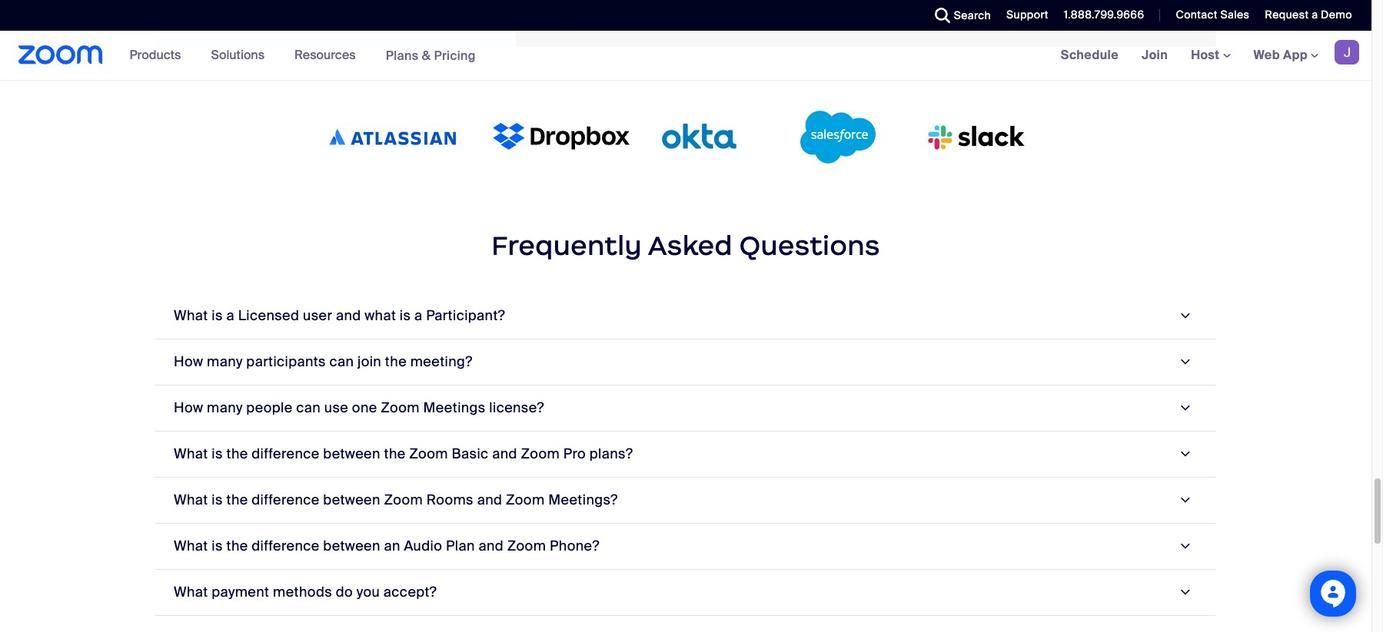 Task type: describe. For each thing, give the bounding box(es) containing it.
web
[[1254, 47, 1280, 63]]

use
[[324, 399, 348, 417]]

plans
[[386, 47, 419, 63]]

rooms
[[427, 491, 474, 510]]

solutions button
[[211, 31, 271, 80]]

zoom logo image
[[18, 45, 103, 65]]

plans & pricing
[[386, 47, 476, 63]]

asked
[[648, 229, 733, 263]]

support
[[1007, 8, 1049, 22]]

right image for audio
[[1174, 540, 1195, 554]]

an
[[384, 537, 400, 556]]

people
[[246, 399, 293, 417]]

right image inside how many people can use one zoom meetings license? dropdown button
[[1174, 401, 1195, 416]]

zoom left meetings?
[[506, 491, 545, 510]]

questions
[[740, 229, 880, 263]]

web app button
[[1254, 47, 1319, 63]]

solutions
[[211, 47, 265, 63]]

how many people can use one zoom meetings license?
[[174, 399, 544, 417]]

right image inside what payment methods do you accept? dropdown button
[[1174, 586, 1195, 600]]

products button
[[130, 31, 188, 80]]

plans?
[[590, 445, 633, 463]]

right image for zoom
[[1174, 448, 1195, 462]]

the for zoom
[[226, 491, 248, 510]]

many for people
[[207, 399, 243, 417]]

is for what is a licensed user and what is a participant?
[[212, 307, 223, 325]]

demo
[[1321, 8, 1352, 22]]

zoom left basic
[[409, 445, 448, 463]]

accept?
[[384, 583, 437, 602]]

what is a licensed user and what is a participant? button
[[155, 294, 1216, 340]]

products
[[130, 47, 181, 63]]

is for what is the difference between an audio plan and zoom phone?
[[212, 537, 223, 556]]

participant?
[[426, 307, 505, 325]]

difference for zoom
[[252, 491, 320, 510]]

between for zoom
[[323, 491, 380, 510]]

search button
[[923, 0, 995, 31]]

payment
[[212, 583, 269, 602]]

what payment methods do you accept? button
[[155, 570, 1216, 616]]

difference for an
[[252, 537, 320, 556]]

web app
[[1254, 47, 1308, 63]]

2 horizontal spatial a
[[1312, 8, 1318, 22]]

request
[[1265, 8, 1309, 22]]

how many people can use one zoom meetings license? button
[[155, 386, 1216, 432]]

do
[[336, 583, 353, 602]]

license?
[[489, 399, 544, 417]]

host button
[[1191, 47, 1231, 63]]

zoom down what is the difference between the zoom basic and zoom pro plans?
[[384, 491, 423, 510]]

what for what is the difference between the zoom basic and zoom pro plans?
[[174, 445, 208, 463]]

tab list containing what is a licensed user and what is a participant?
[[155, 294, 1216, 633]]

pro
[[563, 445, 586, 463]]

many for participants
[[207, 353, 243, 371]]

how many participants can join the meeting? button
[[155, 340, 1216, 386]]

you
[[357, 583, 380, 602]]

what payment methods do you accept?
[[174, 583, 437, 602]]

and inside dropdown button
[[336, 307, 361, 325]]

resources
[[295, 47, 356, 63]]

what
[[365, 307, 396, 325]]

audio
[[404, 537, 442, 556]]

can for people
[[296, 399, 321, 417]]

meeting?
[[410, 353, 473, 371]]

what for what is a licensed user and what is a participant?
[[174, 307, 208, 325]]

user
[[303, 307, 332, 325]]

right image for what
[[1174, 309, 1195, 323]]



Task type: locate. For each thing, give the bounding box(es) containing it.
2 vertical spatial right image
[[1174, 494, 1195, 508]]

between inside what is the difference between the zoom basic and zoom pro plans? dropdown button
[[323, 445, 380, 463]]

zoom inside 'dropdown button'
[[507, 537, 546, 556]]

1.888.799.9666 button
[[1052, 0, 1148, 31], [1064, 8, 1144, 22]]

between down "how many people can use one zoom meetings license?"
[[323, 445, 380, 463]]

banner containing products
[[0, 31, 1372, 81]]

0 vertical spatial how
[[174, 353, 203, 371]]

schedule
[[1061, 47, 1119, 63]]

right image inside "how many participants can join the meeting?" dropdown button
[[1174, 355, 1195, 369]]

a
[[1312, 8, 1318, 22], [226, 307, 234, 325], [414, 307, 423, 325]]

what is the difference between the zoom basic and zoom pro plans?
[[174, 445, 633, 463]]

phone?
[[550, 537, 600, 556]]

join
[[1142, 47, 1168, 63]]

1 what from the top
[[174, 307, 208, 325]]

can for participants
[[330, 353, 354, 371]]

how for how many people can use one zoom meetings license?
[[174, 399, 203, 417]]

zoom right one
[[381, 399, 420, 417]]

what inside what is a licensed user and what is a participant? dropdown button
[[174, 307, 208, 325]]

participants
[[246, 353, 326, 371]]

right image inside what is a licensed user and what is a participant? dropdown button
[[1174, 309, 1195, 323]]

0 vertical spatial can
[[330, 353, 354, 371]]

right image
[[1174, 401, 1195, 416], [1174, 448, 1195, 462], [1174, 494, 1195, 508]]

licensed
[[238, 307, 299, 325]]

1 vertical spatial between
[[323, 491, 380, 510]]

2 between from the top
[[323, 491, 380, 510]]

5 what from the top
[[174, 583, 208, 602]]

join link
[[1130, 31, 1180, 80]]

3 between from the top
[[323, 537, 380, 556]]

what inside what payment methods do you accept? dropdown button
[[174, 583, 208, 602]]

1 right image from the top
[[1174, 401, 1195, 416]]

the
[[385, 353, 407, 371], [226, 445, 248, 463], [384, 445, 406, 463], [226, 491, 248, 510], [226, 537, 248, 556]]

frequently
[[491, 229, 642, 263]]

can inside dropdown button
[[330, 353, 354, 371]]

0 vertical spatial difference
[[252, 445, 320, 463]]

right image
[[1174, 309, 1195, 323], [1174, 355, 1195, 369], [1174, 540, 1195, 554], [1174, 586, 1195, 600]]

and right user
[[336, 307, 361, 325]]

schedule link
[[1049, 31, 1130, 80]]

how
[[174, 353, 203, 371], [174, 399, 203, 417]]

&
[[422, 47, 431, 63]]

difference inside 'dropdown button'
[[252, 537, 320, 556]]

and
[[336, 307, 361, 325], [492, 445, 517, 463], [477, 491, 502, 510], [479, 537, 504, 556]]

1 vertical spatial how
[[174, 399, 203, 417]]

the for the
[[226, 445, 248, 463]]

what is the difference between zoom rooms and zoom meetings? button
[[155, 478, 1216, 524]]

how for how many participants can join the meeting?
[[174, 353, 203, 371]]

zoom
[[381, 399, 420, 417], [409, 445, 448, 463], [521, 445, 560, 463], [384, 491, 423, 510], [506, 491, 545, 510], [507, 537, 546, 556]]

the inside 'dropdown button'
[[226, 537, 248, 556]]

what inside what is the difference between an audio plan and zoom phone? 'dropdown button'
[[174, 537, 208, 556]]

many inside dropdown button
[[207, 353, 243, 371]]

frequently asked questions
[[491, 229, 880, 263]]

what is the difference between an audio plan and zoom phone?
[[174, 537, 600, 556]]

2 vertical spatial between
[[323, 537, 380, 556]]

difference for the
[[252, 445, 320, 463]]

what for what is the difference between zoom rooms and zoom meetings?
[[174, 491, 208, 510]]

meetings navigation
[[1049, 31, 1372, 81]]

2 many from the top
[[207, 399, 243, 417]]

plans & pricing link
[[386, 47, 476, 63], [386, 47, 476, 63]]

0 vertical spatial right image
[[1174, 401, 1195, 416]]

2 how from the top
[[174, 399, 203, 417]]

and right rooms
[[477, 491, 502, 510]]

difference
[[252, 445, 320, 463], [252, 491, 320, 510], [252, 537, 320, 556]]

host
[[1191, 47, 1223, 63]]

3 what from the top
[[174, 491, 208, 510]]

app
[[1283, 47, 1308, 63]]

contact sales link
[[1164, 0, 1254, 31], [1176, 8, 1250, 22]]

methods
[[273, 583, 332, 602]]

how many participants can join the meeting?
[[174, 353, 473, 371]]

a left licensed
[[226, 307, 234, 325]]

banner
[[0, 31, 1372, 81]]

between for the
[[323, 445, 380, 463]]

many left people
[[207, 399, 243, 417]]

and right plan
[[479, 537, 504, 556]]

a left demo
[[1312, 8, 1318, 22]]

zoom left pro
[[521, 445, 560, 463]]

1.888.799.9666
[[1064, 8, 1144, 22]]

3 right image from the top
[[1174, 540, 1195, 554]]

1 difference from the top
[[252, 445, 320, 463]]

pricing
[[434, 47, 476, 63]]

profile picture image
[[1335, 40, 1359, 65]]

between left an
[[323, 537, 380, 556]]

right image inside what is the difference between the zoom basic and zoom pro plans? dropdown button
[[1174, 448, 1195, 462]]

contact
[[1176, 8, 1218, 22]]

a right what
[[414, 307, 423, 325]]

sales
[[1221, 8, 1250, 22]]

is inside 'dropdown button'
[[212, 537, 223, 556]]

contact sales
[[1176, 8, 1250, 22]]

what is the difference between zoom rooms and zoom meetings?
[[174, 491, 618, 510]]

right image inside what is the difference between an audio plan and zoom phone? 'dropdown button'
[[1174, 540, 1195, 554]]

2 right image from the top
[[1174, 448, 1195, 462]]

0 horizontal spatial can
[[296, 399, 321, 417]]

between inside what is the difference between zoom rooms and zoom meetings? dropdown button
[[323, 491, 380, 510]]

can left use
[[296, 399, 321, 417]]

between for an
[[323, 537, 380, 556]]

resources button
[[295, 31, 363, 80]]

one
[[352, 399, 377, 417]]

3 difference from the top
[[252, 537, 320, 556]]

what is the difference between an audio plan and zoom phone? button
[[155, 524, 1216, 570]]

what is the difference between the zoom basic and zoom pro plans? button
[[155, 432, 1216, 478]]

1 between from the top
[[323, 445, 380, 463]]

zoom left the 'phone?' on the bottom left of page
[[507, 537, 546, 556]]

how inside "how many participants can join the meeting?" dropdown button
[[174, 353, 203, 371]]

0 vertical spatial between
[[323, 445, 380, 463]]

many inside dropdown button
[[207, 399, 243, 417]]

what for what payment methods do you accept?
[[174, 583, 208, 602]]

meetings
[[423, 399, 486, 417]]

2 difference from the top
[[252, 491, 320, 510]]

1 vertical spatial many
[[207, 399, 243, 417]]

what inside what is the difference between the zoom basic and zoom pro plans? dropdown button
[[174, 445, 208, 463]]

right image for meetings?
[[1174, 494, 1195, 508]]

2 right image from the top
[[1174, 355, 1195, 369]]

basic
[[452, 445, 489, 463]]

many
[[207, 353, 243, 371], [207, 399, 243, 417]]

and right basic
[[492, 445, 517, 463]]

tab list
[[155, 294, 1216, 633]]

can
[[330, 353, 354, 371], [296, 399, 321, 417]]

what inside what is the difference between zoom rooms and zoom meetings? dropdown button
[[174, 491, 208, 510]]

what
[[174, 307, 208, 325], [174, 445, 208, 463], [174, 491, 208, 510], [174, 537, 208, 556], [174, 583, 208, 602]]

search
[[954, 8, 991, 22]]

is for what is the difference between zoom rooms and zoom meetings?
[[212, 491, 223, 510]]

product information navigation
[[118, 31, 487, 81]]

can inside dropdown button
[[296, 399, 321, 417]]

request a demo link
[[1254, 0, 1372, 31], [1265, 8, 1352, 22]]

is for what is the difference between the zoom basic and zoom pro plans?
[[212, 445, 223, 463]]

3 right image from the top
[[1174, 494, 1195, 508]]

1 right image from the top
[[1174, 309, 1195, 323]]

what is a licensed user and what is a participant?
[[174, 307, 505, 325]]

0 vertical spatial many
[[207, 353, 243, 371]]

can left the join
[[330, 353, 354, 371]]

the for an
[[226, 537, 248, 556]]

meetings?
[[548, 491, 618, 510]]

between up 'what is the difference between an audio plan and zoom phone?' in the bottom of the page
[[323, 491, 380, 510]]

4 what from the top
[[174, 537, 208, 556]]

request a demo
[[1265, 8, 1352, 22]]

and inside 'dropdown button'
[[479, 537, 504, 556]]

right image inside what is the difference between zoom rooms and zoom meetings? dropdown button
[[1174, 494, 1195, 508]]

1 horizontal spatial can
[[330, 353, 354, 371]]

is
[[212, 307, 223, 325], [400, 307, 411, 325], [212, 445, 223, 463], [212, 491, 223, 510], [212, 537, 223, 556]]

many left 'participants'
[[207, 353, 243, 371]]

how inside how many people can use one zoom meetings license? dropdown button
[[174, 399, 203, 417]]

1 vertical spatial can
[[296, 399, 321, 417]]

1 vertical spatial right image
[[1174, 448, 1195, 462]]

the inside dropdown button
[[385, 353, 407, 371]]

2 vertical spatial difference
[[252, 537, 320, 556]]

4 right image from the top
[[1174, 586, 1195, 600]]

1 vertical spatial difference
[[252, 491, 320, 510]]

between inside what is the difference between an audio plan and zoom phone? 'dropdown button'
[[323, 537, 380, 556]]

what for what is the difference between an audio plan and zoom phone?
[[174, 537, 208, 556]]

join
[[358, 353, 382, 371]]

2 what from the top
[[174, 445, 208, 463]]

1 how from the top
[[174, 353, 203, 371]]

0 horizontal spatial a
[[226, 307, 234, 325]]

1 horizontal spatial a
[[414, 307, 423, 325]]

1 many from the top
[[207, 353, 243, 371]]

between
[[323, 445, 380, 463], [323, 491, 380, 510], [323, 537, 380, 556]]

right image for meeting?
[[1174, 355, 1195, 369]]

plan
[[446, 537, 475, 556]]

support link
[[995, 0, 1052, 31], [1007, 8, 1049, 22]]



Task type: vqa. For each thing, say whether or not it's contained in the screenshot.
How many people can use one Zoom Meetings license? dropdown button
yes



